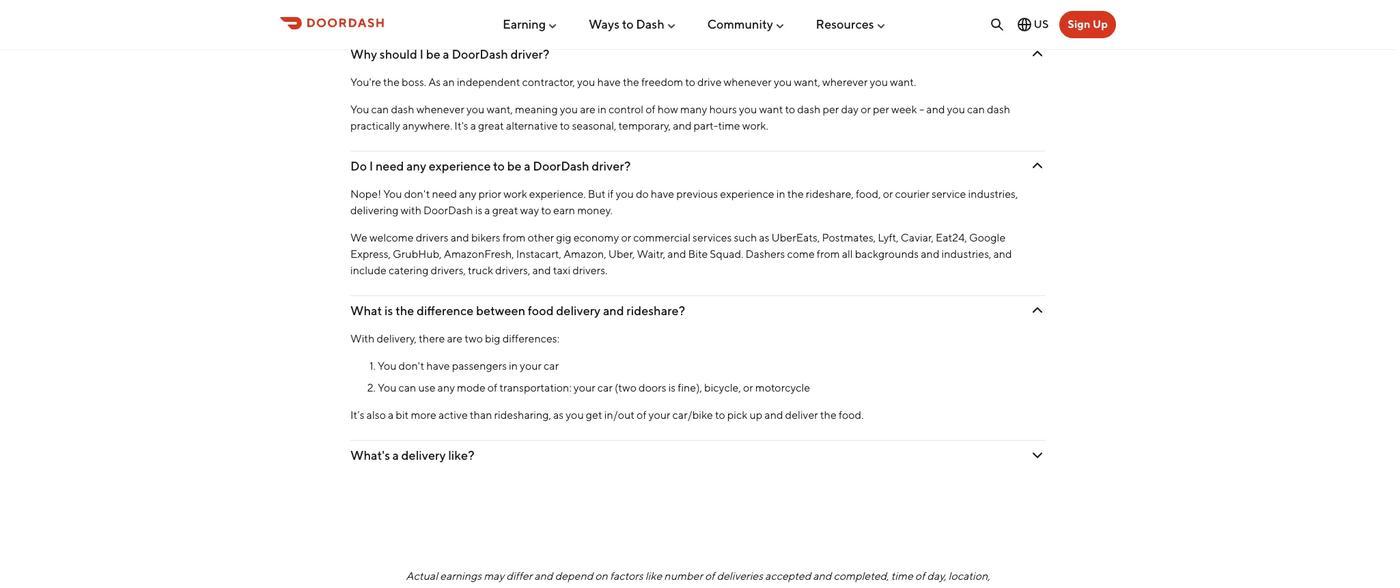 Task type: vqa. For each thing, say whether or not it's contained in the screenshot.
'the' in the Don't charge or store the battery in locations that could block your door or building exit. Make sure you have a safe exit away from where you are charging or storing your battery.
no



Task type: locate. For each thing, give the bounding box(es) containing it.
0 horizontal spatial drivers,
[[431, 264, 466, 277]]

to left drive
[[685, 76, 695, 89]]

industries,
[[968, 188, 1018, 201], [942, 248, 992, 261]]

delivery left the like?
[[401, 449, 446, 463]]

2 vertical spatial have
[[426, 360, 450, 373]]

rideshare?
[[627, 304, 685, 318]]

and left bite
[[668, 248, 686, 261]]

1 vertical spatial chevron down image
[[1030, 158, 1046, 174]]

on right while at the bottom right of page
[[803, 587, 816, 589]]

1 vertical spatial industries,
[[942, 248, 992, 261]]

0 vertical spatial doordash
[[452, 47, 508, 61]]

service
[[932, 188, 966, 201]]

factors
[[610, 570, 643, 583]]

per left day
[[823, 103, 839, 116]]

you right if
[[616, 188, 634, 201]]

1 horizontal spatial be
[[507, 159, 522, 173]]

wherever
[[823, 76, 868, 89]]

a down prior
[[485, 204, 490, 217]]

can for you can dash whenever you want, meaning you are in control of how many hours you want to dash per day or per week -- and you can dash practically anywhere. it's a great alternative to seasonal, temporary, and part-time work.
[[371, 103, 389, 116]]

and up amazonfresh,
[[451, 232, 469, 245]]

use
[[418, 382, 436, 395]]

resources
[[816, 17, 874, 31]]

prompt
[[504, 7, 541, 20]]

earnings
[[440, 570, 482, 583]]

(from
[[866, 587, 893, 589]]

not
[[391, 7, 408, 20]]

come
[[787, 248, 815, 261]]

as left get
[[553, 409, 564, 422]]

any left prior
[[459, 188, 477, 201]]

1 horizontal spatial in
[[598, 103, 607, 116]]

to inside ways to dash 'link'
[[622, 17, 634, 31]]

0 vertical spatial on
[[595, 570, 608, 583]]

industries, up google
[[968, 188, 1018, 201]]

experience down it's
[[429, 159, 491, 173]]

is right what
[[385, 304, 393, 318]]

need
[[376, 159, 404, 173], [432, 188, 457, 201]]

0 vertical spatial time
[[718, 119, 740, 132]]

differences:
[[503, 333, 560, 346]]

drivers, left truck
[[431, 264, 466, 277]]

1 vertical spatial have
[[651, 188, 674, 201]]

is down depend in the left bottom of the page
[[566, 587, 573, 589]]

0 horizontal spatial per
[[823, 103, 839, 116]]

per left week
[[873, 103, 890, 116]]

1 vertical spatial as
[[553, 409, 564, 422]]

driver? down earning link
[[511, 47, 550, 61]]

include
[[350, 264, 387, 277]]

delivery
[[556, 304, 601, 318], [401, 449, 446, 463], [826, 587, 864, 589]]

0 horizontal spatial experience
[[429, 159, 491, 173]]

1 dash from the left
[[391, 103, 414, 116]]

accepted
[[765, 570, 811, 583]]

great right it's
[[478, 119, 504, 132]]

you up it's
[[467, 103, 485, 116]]

of right mode on the left bottom
[[488, 382, 498, 395]]

if you're not quite finished, we'll prompt you for missing information. otherwise you'll see the status of your signup.
[[350, 7, 899, 20]]

1 horizontal spatial have
[[597, 76, 621, 89]]

delivery down completed,
[[826, 587, 864, 589]]

time down hours
[[718, 119, 740, 132]]

doordash up drivers in the left of the page
[[424, 204, 473, 217]]

0 vertical spatial delivery
[[556, 304, 601, 318]]

1 vertical spatial want,
[[487, 103, 513, 116]]

to right way
[[541, 204, 551, 217]]

in up seasonal,
[[598, 103, 607, 116]]

want
[[759, 103, 783, 116]]

whenever up 'want'
[[724, 76, 772, 89]]

there
[[419, 333, 445, 346]]

the up delivery,
[[395, 304, 414, 318]]

1 horizontal spatial i
[[420, 47, 424, 61]]

chevron down image
[[1030, 46, 1046, 62], [1030, 158, 1046, 174], [1030, 448, 1046, 464]]

1 horizontal spatial driver?
[[592, 159, 631, 173]]

a right while at the bottom right of page
[[818, 587, 824, 589]]

1 vertical spatial i
[[369, 159, 373, 173]]

you can dash whenever you want, meaning you are in control of how many hours you want to dash per day or per week -- and you can dash practically anywhere. it's a great alternative to seasonal, temporary, and part-time work.
[[350, 103, 1011, 132]]

1 horizontal spatial from
[[817, 248, 840, 261]]

0 vertical spatial great
[[478, 119, 504, 132]]

a up an
[[443, 47, 449, 61]]

1 horizontal spatial per
[[873, 103, 890, 116]]

gig
[[556, 232, 572, 245]]

1 horizontal spatial whenever
[[724, 76, 772, 89]]

0 vertical spatial industries,
[[968, 188, 1018, 201]]

don't up with
[[404, 188, 430, 201]]

i right should
[[420, 47, 424, 61]]

delivery right food
[[556, 304, 601, 318]]

deliver
[[785, 409, 818, 422]]

1 horizontal spatial can
[[399, 382, 416, 395]]

0 horizontal spatial on
[[595, 570, 608, 583]]

payouts
[[734, 587, 773, 589]]

you don't have passengers in your car
[[378, 360, 559, 373]]

on up calculated
[[595, 570, 608, 583]]

2 horizontal spatial delivery
[[826, 587, 864, 589]]

in up ubereats,
[[777, 188, 785, 201]]

any down anywhere.
[[407, 159, 426, 173]]

drivers, down 'instacart,'
[[495, 264, 530, 277]]

0 vertical spatial from
[[503, 232, 526, 245]]

chevron down image for driver?
[[1030, 46, 1046, 62]]

industries, inside we welcome drivers and bikers from other gig economy or commercial services such as ubereats, postmates, lyft, caviar, eat24, google express, grubhub, amazonfresh, instacart, amazon, uber, waitr, and bite squad. dashers come from all backgrounds and industries, and include catering drivers, truck drivers, and taxi drivers.
[[942, 248, 992, 261]]

0 horizontal spatial need
[[376, 159, 404, 173]]

car up transportation:
[[544, 360, 559, 373]]

2 horizontal spatial can
[[967, 103, 985, 116]]

don't up use
[[399, 360, 424, 373]]

industries, inside nope! you don't need any prior work experience. but if you do have previous experience in the rideshare, food, or courier service industries, delivering with doordash is a great way to earn money.
[[968, 188, 1018, 201]]

eat24,
[[936, 232, 967, 245]]

in inside 'you can dash whenever you want, meaning you are in control of how many hours you want to dash per day or per week -- and you can dash practically anywhere. it's a great alternative to seasonal, temporary, and part-time work.'
[[598, 103, 607, 116]]

2 horizontal spatial dash
[[987, 103, 1011, 116]]

0 horizontal spatial i
[[369, 159, 373, 173]]

to left pick
[[715, 409, 725, 422]]

1 horizontal spatial car
[[598, 382, 613, 395]]

1 horizontal spatial experience
[[720, 188, 775, 201]]

using
[[628, 587, 654, 589]]

0 vertical spatial as
[[759, 232, 770, 245]]

experience up "such"
[[720, 188, 775, 201]]

drivers
[[416, 232, 449, 245]]

it's
[[455, 119, 468, 132]]

want, left wherever
[[794, 76, 820, 89]]

up
[[1093, 18, 1108, 31]]

than
[[470, 409, 492, 422]]

chevron down image
[[1030, 303, 1046, 319]]

independent
[[457, 76, 520, 89]]

have up use
[[426, 360, 450, 373]]

1 vertical spatial need
[[432, 188, 457, 201]]

a inside 'actual earnings may differ and depend on factors like number of deliveries accepted and completed, time of day, location, and any related costs. hourly pay is calculated using average dasher payouts while on a delivery (from the time you accep'
[[818, 587, 824, 589]]

missing
[[579, 7, 615, 20]]

1 per from the left
[[823, 103, 839, 116]]

1 vertical spatial in
[[777, 188, 785, 201]]

1 chevron down image from the top
[[1030, 46, 1046, 62]]

or inside 'you can dash whenever you want, meaning you are in control of how many hours you want to dash per day or per week -- and you can dash practically anywhere. it's a great alternative to seasonal, temporary, and part-time work.'
[[861, 103, 871, 116]]

are up seasonal,
[[580, 103, 596, 116]]

1 vertical spatial driver?
[[592, 159, 631, 173]]

1 horizontal spatial are
[[580, 103, 596, 116]]

2 vertical spatial chevron down image
[[1030, 448, 1046, 464]]

2 dash from the left
[[797, 103, 821, 116]]

1 - from the left
[[919, 103, 922, 116]]

2 vertical spatial doordash
[[424, 204, 473, 217]]

you left get
[[566, 409, 584, 422]]

google
[[969, 232, 1006, 245]]

meaning
[[515, 103, 558, 116]]

is inside 'actual earnings may differ and depend on factors like number of deliveries accepted and completed, time of day, location, and any related costs. hourly pay is calculated using average dasher payouts while on a delivery (from the time you accep'
[[566, 587, 573, 589]]

0 vertical spatial are
[[580, 103, 596, 116]]

in up transportation:
[[509, 360, 518, 373]]

1 horizontal spatial need
[[432, 188, 457, 201]]

1 vertical spatial doordash
[[533, 159, 589, 173]]

day
[[841, 103, 859, 116]]

0 horizontal spatial have
[[426, 360, 450, 373]]

0 vertical spatial car
[[544, 360, 559, 373]]

doordash up the independent
[[452, 47, 508, 61]]

dashers
[[746, 248, 785, 261]]

1 horizontal spatial delivery
[[556, 304, 601, 318]]

truck
[[468, 264, 493, 277]]

or inside nope! you don't need any prior work experience. but if you do have previous experience in the rideshare, food, or courier service industries, delivering with doordash is a great way to earn money.
[[883, 188, 893, 201]]

community
[[707, 17, 773, 31]]

great inside nope! you don't need any prior work experience. but if you do have previous experience in the rideshare, food, or courier service industries, delivering with doordash is a great way to earn money.
[[492, 204, 518, 217]]

driver?
[[511, 47, 550, 61], [592, 159, 631, 173]]

money.
[[577, 204, 613, 217]]

you inside 'you can dash whenever you want, meaning you are in control of how many hours you want to dash per day or per week -- and you can dash practically anywhere. it's a great alternative to seasonal, temporary, and part-time work.'
[[350, 103, 369, 116]]

to left seasonal,
[[560, 119, 570, 132]]

services
[[693, 232, 732, 245]]

lyft,
[[878, 232, 899, 245]]

0 horizontal spatial dash
[[391, 103, 414, 116]]

an
[[443, 76, 455, 89]]

of
[[828, 7, 838, 20], [646, 103, 656, 116], [488, 382, 498, 395], [637, 409, 647, 422], [705, 570, 715, 583], [915, 570, 925, 583]]

to left dash
[[622, 17, 634, 31]]

what is the difference between food delivery and rideshare?
[[350, 304, 685, 318]]

i right do
[[369, 159, 373, 173]]

2 horizontal spatial in
[[777, 188, 785, 201]]

2 vertical spatial time
[[913, 587, 935, 589]]

the left the rideshare,
[[788, 188, 804, 201]]

pay
[[547, 587, 564, 589]]

motorcycle
[[755, 382, 810, 395]]

2 vertical spatial delivery
[[826, 587, 864, 589]]

as up dashers
[[759, 232, 770, 245]]

0 horizontal spatial can
[[371, 103, 389, 116]]

of left how
[[646, 103, 656, 116]]

a
[[443, 47, 449, 61], [470, 119, 476, 132], [524, 159, 531, 173], [485, 204, 490, 217], [388, 409, 394, 422], [393, 449, 399, 463], [818, 587, 824, 589]]

with delivery, there are two big differences:
[[350, 333, 560, 346]]

we'll
[[480, 7, 502, 20]]

want,
[[794, 76, 820, 89], [487, 103, 513, 116]]

amazon,
[[564, 248, 607, 261]]

have inside nope! you don't need any prior work experience. but if you do have previous experience in the rideshare, food, or courier service industries, delivering with doordash is a great way to earn money.
[[651, 188, 674, 201]]

on
[[595, 570, 608, 583], [803, 587, 816, 589]]

0 vertical spatial driver?
[[511, 47, 550, 61]]

like?
[[448, 449, 475, 463]]

great
[[478, 119, 504, 132], [492, 204, 518, 217]]

0 horizontal spatial be
[[426, 47, 441, 61]]

0 vertical spatial want,
[[794, 76, 820, 89]]

2 chevron down image from the top
[[1030, 158, 1046, 174]]

the left 'food.'
[[820, 409, 837, 422]]

is
[[475, 204, 483, 217], [385, 304, 393, 318], [669, 382, 676, 395], [566, 587, 573, 589]]

sign up button
[[1060, 11, 1116, 38]]

ways
[[589, 17, 620, 31]]

1 horizontal spatial want,
[[794, 76, 820, 89]]

you down delivery,
[[378, 360, 397, 373]]

car
[[544, 360, 559, 373], [598, 382, 613, 395]]

have up control
[[597, 76, 621, 89]]

any down actual
[[426, 587, 443, 589]]

in/out
[[604, 409, 635, 422]]

is inside nope! you don't need any prior work experience. but if you do have previous experience in the rideshare, food, or courier service industries, delivering with doordash is a great way to earn money.
[[475, 204, 483, 217]]

you up delivering
[[383, 188, 402, 201]]

from left all
[[817, 248, 840, 261]]

of right 'status'
[[828, 7, 838, 20]]

control
[[609, 103, 644, 116]]

day,
[[927, 570, 947, 583]]

1 vertical spatial great
[[492, 204, 518, 217]]

and right up
[[765, 409, 783, 422]]

delivery,
[[377, 333, 417, 346]]

a inside nope! you don't need any prior work experience. but if you do have previous experience in the rideshare, food, or courier service industries, delivering with doordash is a great way to earn money.
[[485, 204, 490, 217]]

are inside 'you can dash whenever you want, meaning you are in control of how many hours you want to dash per day or per week -- and you can dash practically anywhere. it's a great alternative to seasonal, temporary, and part-time work.'
[[580, 103, 596, 116]]

and down actual
[[405, 587, 424, 589]]

and
[[927, 103, 945, 116], [673, 119, 692, 132], [451, 232, 469, 245], [668, 248, 686, 261], [921, 248, 940, 261], [994, 248, 1012, 261], [533, 264, 551, 277], [603, 304, 624, 318], [765, 409, 783, 422], [534, 570, 553, 583], [813, 570, 832, 583], [405, 587, 424, 589]]

1 vertical spatial whenever
[[416, 103, 465, 116]]

doordash up experience.
[[533, 159, 589, 173]]

0 horizontal spatial delivery
[[401, 449, 446, 463]]

or up "uber,"
[[621, 232, 631, 245]]

need up drivers in the left of the page
[[432, 188, 457, 201]]

industries, down eat24, on the top
[[942, 248, 992, 261]]

the inside nope! you don't need any prior work experience. but if you do have previous experience in the rideshare, food, or courier service industries, delivering with doordash is a great way to earn money.
[[788, 188, 804, 201]]

want, down the independent
[[487, 103, 513, 116]]

or right food, on the right top
[[883, 188, 893, 201]]

you're
[[350, 76, 381, 89]]

previous
[[677, 188, 718, 201]]

1 vertical spatial experience
[[720, 188, 775, 201]]

have right do
[[651, 188, 674, 201]]

1 horizontal spatial as
[[759, 232, 770, 245]]

or right day
[[861, 103, 871, 116]]

dash
[[636, 17, 665, 31]]

practically
[[350, 119, 400, 132]]

resources link
[[816, 11, 887, 37]]

or inside we welcome drivers and bikers from other gig economy or commercial services such as ubereats, postmates, lyft, caviar, eat24, google express, grubhub, amazonfresh, instacart, amazon, uber, waitr, and bite squad. dashers come from all backgrounds and industries, and include catering drivers, truck drivers, and taxi drivers.
[[621, 232, 631, 245]]

0 vertical spatial experience
[[429, 159, 491, 173]]

also
[[367, 409, 386, 422]]

and left rideshare? at bottom
[[603, 304, 624, 318]]

time down "day,"
[[913, 587, 935, 589]]

up
[[750, 409, 763, 422]]

0 vertical spatial don't
[[404, 188, 430, 201]]

you inside nope! you don't need any prior work experience. but if you do have previous experience in the rideshare, food, or courier service industries, delivering with doordash is a great way to earn money.
[[616, 188, 634, 201]]

0 vertical spatial need
[[376, 159, 404, 173]]

with
[[401, 204, 422, 217]]

you down "day,"
[[937, 587, 956, 589]]

0 horizontal spatial want,
[[487, 103, 513, 116]]

2 horizontal spatial have
[[651, 188, 674, 201]]

be up work
[[507, 159, 522, 173]]

1 vertical spatial on
[[803, 587, 816, 589]]

1 vertical spatial car
[[598, 382, 613, 395]]

the right see
[[778, 7, 795, 20]]

the up control
[[623, 76, 639, 89]]

such
[[734, 232, 757, 245]]

1 horizontal spatial dash
[[797, 103, 821, 116]]

car left (two at left
[[598, 382, 613, 395]]

0 vertical spatial in
[[598, 103, 607, 116]]

0 horizontal spatial whenever
[[416, 103, 465, 116]]

time up (from
[[891, 570, 913, 583]]

2 vertical spatial in
[[509, 360, 518, 373]]

you up also
[[378, 382, 397, 395]]

bit
[[396, 409, 409, 422]]

1 horizontal spatial drivers,
[[495, 264, 530, 277]]

0 vertical spatial chevron down image
[[1030, 46, 1046, 62]]

nope! you don't need any prior work experience. but if you do have previous experience in the rideshare, food, or courier service industries, delivering with doordash is a great way to earn money.
[[350, 188, 1018, 217]]

1 vertical spatial delivery
[[401, 449, 446, 463]]

economy
[[574, 232, 619, 245]]

1 vertical spatial are
[[447, 333, 463, 346]]

and down 'instacart,'
[[533, 264, 551, 277]]

whenever up anywhere.
[[416, 103, 465, 116]]

ways to dash link
[[589, 11, 677, 37]]

3 dash from the left
[[987, 103, 1011, 116]]

average
[[656, 587, 695, 589]]

and right accepted
[[813, 570, 832, 583]]

0 vertical spatial be
[[426, 47, 441, 61]]



Task type: describe. For each thing, give the bounding box(es) containing it.
you up seasonal,
[[560, 103, 578, 116]]

backgrounds
[[855, 248, 919, 261]]

0 vertical spatial whenever
[[724, 76, 772, 89]]

otherwise
[[679, 7, 730, 20]]

you up the work.
[[739, 103, 757, 116]]

you inside 'actual earnings may differ and depend on factors like number of deliveries accepted and completed, time of day, location, and any related costs. hourly pay is calculated using average dasher payouts while on a delivery (from the time you accep'
[[937, 587, 956, 589]]

delivering
[[350, 204, 399, 217]]

you left for
[[543, 7, 561, 20]]

and up pay
[[534, 570, 553, 583]]

you for you don't have passengers in your car
[[378, 360, 397, 373]]

we welcome drivers and bikers from other gig economy or commercial services such as ubereats, postmates, lyft, caviar, eat24, google express, grubhub, amazonfresh, instacart, amazon, uber, waitr, and bite squad. dashers come from all backgrounds and industries, and include catering drivers, truck drivers, and taxi drivers.
[[350, 232, 1012, 277]]

a inside 'you can dash whenever you want, meaning you are in control of how many hours you want to dash per day or per week -- and you can dash practically anywhere. it's a great alternative to seasonal, temporary, and part-time work.'
[[470, 119, 476, 132]]

express,
[[350, 248, 391, 261]]

actual
[[406, 570, 438, 583]]

and down caviar,
[[921, 248, 940, 261]]

what's
[[350, 449, 390, 463]]

of right in/out
[[637, 409, 647, 422]]

to right 'want'
[[785, 103, 795, 116]]

see
[[760, 7, 776, 20]]

passengers
[[452, 360, 507, 373]]

the left 'boss.'
[[383, 76, 400, 89]]

part-
[[694, 119, 718, 132]]

quite
[[410, 7, 435, 20]]

1 horizontal spatial on
[[803, 587, 816, 589]]

0 horizontal spatial from
[[503, 232, 526, 245]]

more
[[411, 409, 437, 422]]

don't inside nope! you don't need any prior work experience. but if you do have previous experience in the rideshare, food, or courier service industries, delivering with doordash is a great way to earn money.
[[404, 188, 430, 201]]

if
[[608, 188, 614, 201]]

a right the what's
[[393, 449, 399, 463]]

you left want.
[[870, 76, 888, 89]]

us
[[1034, 18, 1049, 31]]

you're the boss. as an independent contractor, you have the freedom to drive whenever you want, wherever you want.
[[350, 76, 916, 89]]

experience.
[[529, 188, 586, 201]]

0 horizontal spatial are
[[447, 333, 463, 346]]

postmates,
[[822, 232, 876, 245]]

many
[[680, 103, 707, 116]]

can for you can use any mode of transportation: your car (two doors is fine), bicycle, or motorcycle
[[399, 382, 416, 395]]

car/bike
[[673, 409, 713, 422]]

experience inside nope! you don't need any prior work experience. but if you do have previous experience in the rideshare, food, or courier service industries, delivering with doordash is a great way to earn money.
[[720, 188, 775, 201]]

related
[[446, 587, 480, 589]]

earning link
[[503, 11, 558, 37]]

you for you can use any mode of transportation: your car (two doors is fine), bicycle, or motorcycle
[[378, 382, 397, 395]]

for
[[563, 7, 577, 20]]

it's
[[350, 409, 365, 422]]

your up get
[[574, 382, 596, 395]]

1 vertical spatial from
[[817, 248, 840, 261]]

hourly
[[512, 587, 544, 589]]

time inside 'you can dash whenever you want, meaning you are in control of how many hours you want to dash per day or per week -- and you can dash practically anywhere. it's a great alternative to seasonal, temporary, and part-time work.'
[[718, 119, 740, 132]]

to up prior
[[493, 159, 505, 173]]

0 horizontal spatial driver?
[[511, 47, 550, 61]]

mode
[[457, 382, 486, 395]]

of inside 'you can dash whenever you want, meaning you are in control of how many hours you want to dash per day or per week -- and you can dash practically anywhere. it's a great alternative to seasonal, temporary, and part-time work.'
[[646, 103, 656, 116]]

boss.
[[402, 76, 426, 89]]

2 per from the left
[[873, 103, 890, 116]]

your down the doors
[[649, 409, 671, 422]]

a left bit
[[388, 409, 394, 422]]

doordash inside nope! you don't need any prior work experience. but if you do have previous experience in the rideshare, food, or courier service industries, delivering with doordash is a great way to earn money.
[[424, 204, 473, 217]]

0 horizontal spatial car
[[544, 360, 559, 373]]

depend
[[555, 570, 593, 583]]

great inside 'you can dash whenever you want, meaning you are in control of how many hours you want to dash per day or per week -- and you can dash practically anywhere. it's a great alternative to seasonal, temporary, and part-time work.'
[[478, 119, 504, 132]]

while
[[775, 587, 801, 589]]

1 drivers, from the left
[[431, 264, 466, 277]]

whenever inside 'you can dash whenever you want, meaning you are in control of how many hours you want to dash per day or per week -- and you can dash practically anywhere. it's a great alternative to seasonal, temporary, and part-time work.'
[[416, 103, 465, 116]]

get
[[586, 409, 602, 422]]

temporary,
[[619, 119, 671, 132]]

bicycle,
[[704, 382, 741, 395]]

0 horizontal spatial as
[[553, 409, 564, 422]]

1 vertical spatial be
[[507, 159, 522, 173]]

number
[[664, 570, 703, 583]]

(two
[[615, 382, 637, 395]]

seasonal,
[[572, 119, 617, 132]]

why should i be a doordash driver?
[[350, 47, 550, 61]]

any inside 'actual earnings may differ and depend on factors like number of deliveries accepted and completed, time of day, location, and any related costs. hourly pay is calculated using average dasher payouts while on a delivery (from the time you accep'
[[426, 587, 443, 589]]

a up work
[[524, 159, 531, 173]]

food
[[528, 304, 554, 318]]

the inside 'actual earnings may differ and depend on factors like number of deliveries accepted and completed, time of day, location, and any related costs. hourly pay is calculated using average dasher payouts while on a delivery (from the time you accep'
[[895, 587, 911, 589]]

and down google
[[994, 248, 1012, 261]]

fine),
[[678, 382, 702, 395]]

and right week
[[927, 103, 945, 116]]

you up 'want'
[[774, 76, 792, 89]]

dasher
[[698, 587, 732, 589]]

you're
[[359, 7, 389, 20]]

as inside we welcome drivers and bikers from other gig economy or commercial services such as ubereats, postmates, lyft, caviar, eat24, google express, grubhub, amazonfresh, instacart, amazon, uber, waitr, and bite squad. dashers come from all backgrounds and industries, and include catering drivers, truck drivers, and taxi drivers.
[[759, 232, 770, 245]]

active
[[439, 409, 468, 422]]

delivery inside 'actual earnings may differ and depend on factors like number of deliveries accepted and completed, time of day, location, and any related costs. hourly pay is calculated using average dasher payouts while on a delivery (from the time you accep'
[[826, 587, 864, 589]]

how
[[658, 103, 678, 116]]

signup.
[[864, 7, 899, 20]]

want, inside 'you can dash whenever you want, meaning you are in control of how many hours you want to dash per day or per week -- and you can dash practically anywhere. it's a great alternative to seasonal, temporary, and part-time work.'
[[487, 103, 513, 116]]

freedom
[[642, 76, 683, 89]]

big
[[485, 333, 501, 346]]

if
[[350, 7, 357, 20]]

ridesharing,
[[494, 409, 551, 422]]

like
[[645, 570, 662, 583]]

should
[[380, 47, 417, 61]]

do
[[636, 188, 649, 201]]

and down many
[[673, 119, 692, 132]]

uber,
[[609, 248, 635, 261]]

bite
[[688, 248, 708, 261]]

want.
[[890, 76, 916, 89]]

of up dasher
[[705, 570, 715, 583]]

contractor,
[[522, 76, 575, 89]]

bikers
[[471, 232, 501, 245]]

prior
[[479, 188, 502, 201]]

you right contractor,
[[577, 76, 595, 89]]

0 vertical spatial have
[[597, 76, 621, 89]]

to inside nope! you don't need any prior work experience. but if you do have previous experience in the rideshare, food, or courier service industries, delivering with doordash is a great way to earn money.
[[541, 204, 551, 217]]

is left "fine),"
[[669, 382, 676, 395]]

work.
[[742, 119, 768, 132]]

caviar,
[[901, 232, 934, 245]]

2 - from the left
[[922, 103, 925, 116]]

1 vertical spatial don't
[[399, 360, 424, 373]]

1 vertical spatial time
[[891, 570, 913, 583]]

all
[[842, 248, 853, 261]]

other
[[528, 232, 554, 245]]

commercial
[[633, 232, 691, 245]]

2 drivers, from the left
[[495, 264, 530, 277]]

you inside nope! you don't need any prior work experience. but if you do have previous experience in the rideshare, food, or courier service industries, delivering with doordash is a great way to earn money.
[[383, 188, 402, 201]]

earning
[[503, 17, 546, 31]]

information.
[[617, 7, 677, 20]]

two
[[465, 333, 483, 346]]

chevron down image for be
[[1030, 158, 1046, 174]]

of left "day,"
[[915, 570, 925, 583]]

any right use
[[438, 382, 455, 395]]

deliveries
[[717, 570, 763, 583]]

0 vertical spatial i
[[420, 47, 424, 61]]

you for you can dash whenever you want, meaning you are in control of how many hours you want to dash per day or per week -- and you can dash practically anywhere. it's a great alternative to seasonal, temporary, and part-time work.
[[350, 103, 369, 116]]

drivers.
[[573, 264, 608, 277]]

0 horizontal spatial in
[[509, 360, 518, 373]]

your left 'signup.'
[[840, 7, 862, 20]]

what's a delivery like?
[[350, 449, 475, 463]]

community link
[[707, 11, 786, 37]]

food.
[[839, 409, 864, 422]]

waitr,
[[637, 248, 666, 261]]

costs.
[[482, 587, 510, 589]]

what
[[350, 304, 382, 318]]

need inside nope! you don't need any prior work experience. but if you do have previous experience in the rideshare, food, or courier service industries, delivering with doordash is a great way to earn money.
[[432, 188, 457, 201]]

you right week
[[947, 103, 965, 116]]

but
[[588, 188, 606, 201]]

nope!
[[350, 188, 381, 201]]

in inside nope! you don't need any prior work experience. but if you do have previous experience in the rideshare, food, or courier service industries, delivering with doordash is a great way to earn money.
[[777, 188, 785, 201]]

3 chevron down image from the top
[[1030, 448, 1046, 464]]

it's also a bit more active than ridesharing, as you get in/out of your car/bike to pick up and deliver the food.
[[350, 409, 864, 422]]

earn
[[553, 204, 575, 217]]

amazonfresh,
[[444, 248, 514, 261]]

location,
[[949, 570, 990, 583]]

any inside nope! you don't need any prior work experience. but if you do have previous experience in the rideshare, food, or courier service industries, delivering with doordash is a great way to earn money.
[[459, 188, 477, 201]]

globe line image
[[1016, 16, 1033, 33]]

welcome
[[370, 232, 414, 245]]

transportation:
[[500, 382, 572, 395]]

may
[[484, 570, 504, 583]]

or right 'bicycle,'
[[743, 382, 753, 395]]

your up transportation:
[[520, 360, 542, 373]]



